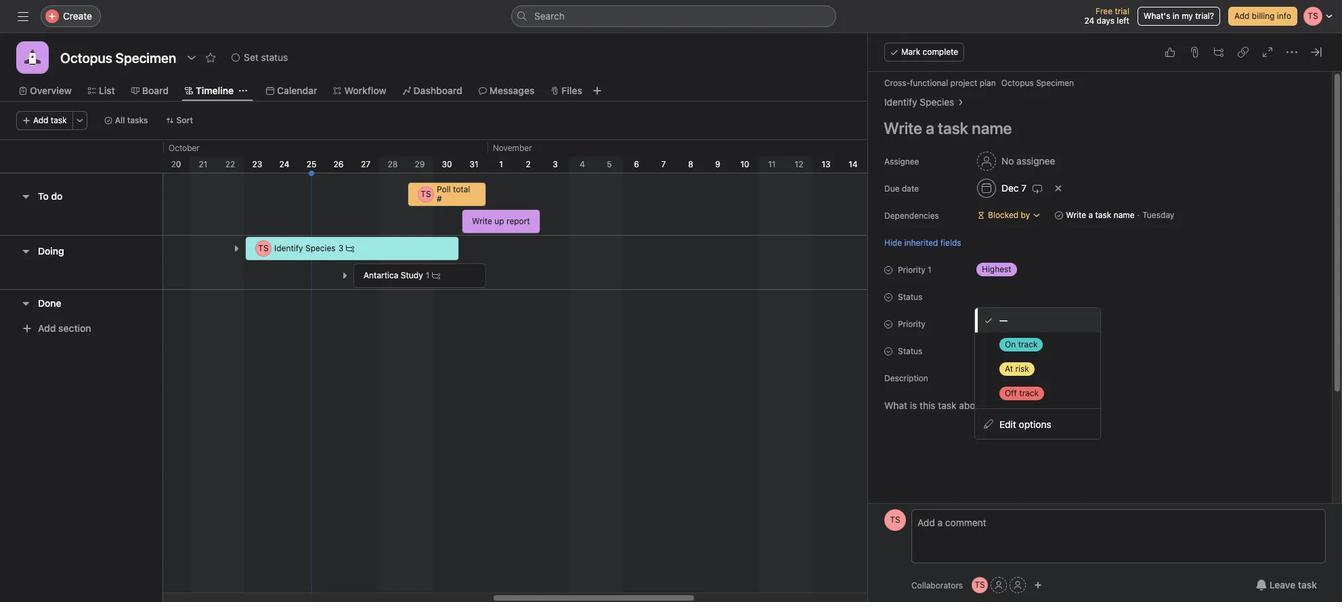 Task type: vqa. For each thing, say whether or not it's contained in the screenshot.
the middle "switch"
no



Task type: describe. For each thing, give the bounding box(es) containing it.
set status button
[[226, 48, 294, 67]]

antartica
[[364, 270, 399, 280]]

task for add task
[[51, 115, 67, 125]]

create
[[63, 10, 92, 22]]

add section
[[38, 322, 91, 334]]

messages link
[[479, 83, 535, 98]]

what's in my trial?
[[1144, 11, 1215, 21]]

14
[[849, 159, 858, 169]]

done button
[[38, 291, 61, 315]]

workflow link
[[334, 83, 387, 98]]

octopus
[[1002, 78, 1034, 88]]

add for add task
[[33, 115, 48, 125]]

expand sidebar image
[[18, 11, 28, 22]]

files link
[[551, 83, 582, 98]]

dialog containing identify species
[[868, 33, 1343, 602]]

tasks
[[127, 115, 148, 125]]

24 inside free trial 24 days left
[[1085, 16, 1095, 26]]

add billing info button
[[1229, 7, 1298, 26]]

leave
[[1270, 579, 1296, 591]]

specimen
[[1037, 78, 1074, 88]]

dec 7 button
[[971, 176, 1049, 201]]

add for add section
[[38, 322, 56, 334]]

dashboard link
[[403, 83, 462, 98]]

list link
[[88, 83, 115, 98]]

Task Name text field
[[875, 112, 1316, 144]]

antartica study
[[364, 270, 423, 280]]

copy task link image
[[1238, 47, 1249, 58]]

9
[[715, 159, 721, 169]]

show subtasks for task antartica study image
[[341, 272, 349, 280]]

priority for priority 1
[[898, 265, 926, 275]]

0 horizontal spatial 1
[[426, 270, 430, 280]]

workflow
[[344, 85, 387, 96]]

no assignee button
[[971, 149, 1062, 173]]

main content containing identify species
[[870, 72, 1316, 602]]

write for write up report
[[472, 216, 492, 226]]

1 vertical spatial species
[[305, 243, 336, 253]]

to
[[38, 190, 49, 202]]

what's
[[1144, 11, 1171, 21]]

repeats image
[[1032, 183, 1043, 194]]

clear due date image
[[1055, 184, 1063, 192]]

20
[[171, 159, 181, 169]]

blocked by
[[988, 210, 1030, 220]]

billing
[[1252, 11, 1275, 21]]

1 for november 1
[[499, 159, 503, 169]]

full screen image
[[1263, 47, 1273, 58]]

create button
[[41, 5, 101, 27]]

fields
[[941, 237, 962, 248]]

tab actions image
[[239, 87, 247, 95]]

all tasks
[[115, 115, 148, 125]]

to do
[[38, 190, 63, 202]]

15
[[876, 159, 885, 169]]

what's in my trial? button
[[1138, 7, 1221, 26]]

29
[[415, 159, 425, 169]]

add or remove collaborators image
[[1034, 581, 1043, 589]]

28
[[388, 159, 398, 169]]

6
[[634, 159, 639, 169]]

leave task button
[[1248, 573, 1326, 597]]

task inside main content
[[1096, 210, 1112, 220]]

leftcount image
[[432, 272, 440, 280]]

blocked
[[988, 210, 1019, 220]]

description
[[885, 373, 929, 383]]

priority 1
[[898, 265, 932, 275]]

0 likes. click to like this task image
[[1165, 47, 1176, 58]]

priority for priority
[[898, 319, 926, 329]]

highest button
[[971, 260, 1053, 279]]

in
[[1173, 11, 1180, 21]]

assignee
[[885, 156, 919, 167]]

dec
[[1002, 182, 1019, 194]]

timeline
[[196, 85, 234, 96]]

november
[[493, 143, 532, 153]]

collaborators
[[912, 580, 963, 590]]

dashboard
[[414, 85, 462, 96]]

status
[[261, 51, 288, 63]]

attachments: add a file to this task, image
[[1189, 47, 1200, 58]]

task for leave task
[[1298, 579, 1318, 591]]

dependencies
[[885, 211, 939, 221]]

collapse task list for the section done image
[[20, 298, 31, 309]]

project
[[951, 78, 978, 88]]

mark complete button
[[885, 43, 965, 62]]

hide inherited fields button
[[885, 236, 962, 249]]

add tab image
[[592, 85, 603, 96]]

free trial 24 days left
[[1085, 6, 1130, 26]]

dec 7
[[1002, 182, 1027, 194]]

functional
[[910, 78, 948, 88]]

total
[[453, 184, 470, 194]]

26
[[334, 159, 344, 169]]

set
[[244, 51, 259, 63]]

due date
[[885, 184, 919, 194]]

5
[[607, 159, 612, 169]]

add section button
[[16, 316, 97, 341]]

due
[[885, 184, 900, 194]]

identify inside the 'identify species' link
[[885, 96, 918, 108]]

identify species link
[[885, 95, 955, 110]]

november 1
[[493, 143, 532, 169]]

show subtasks for task identify species image
[[232, 245, 240, 253]]

all
[[115, 115, 125, 125]]

8
[[688, 159, 694, 169]]



Task type: locate. For each thing, give the bounding box(es) containing it.
1 horizontal spatial species
[[920, 96, 955, 108]]

task inside button
[[51, 115, 67, 125]]

31
[[470, 159, 479, 169]]

1 left leftcount icon
[[426, 270, 430, 280]]

1 status from the top
[[898, 292, 923, 302]]

ts
[[421, 189, 431, 199], [258, 243, 269, 253], [890, 515, 901, 525], [975, 580, 985, 590]]

task inside button
[[1298, 579, 1318, 591]]

30
[[442, 159, 452, 169]]

species down 'cross-functional project plan' 'link' on the top of the page
[[920, 96, 955, 108]]

identify down cross-
[[885, 96, 918, 108]]

mark complete
[[902, 47, 959, 57]]

all tasks button
[[98, 111, 154, 130]]

to do button
[[38, 184, 63, 209]]

add task
[[33, 115, 67, 125]]

23
[[252, 159, 262, 169]]

assignee
[[1017, 155, 1056, 167]]

board
[[142, 85, 169, 96]]

a
[[1089, 210, 1093, 220]]

11
[[768, 159, 776, 169]]

done
[[38, 297, 61, 309]]

24 left days
[[1085, 16, 1095, 26]]

0 vertical spatial priority
[[898, 265, 926, 275]]

add inside add task button
[[33, 115, 48, 125]]

close details image
[[1311, 47, 1322, 58]]

board link
[[131, 83, 169, 98]]

1 vertical spatial add
[[33, 115, 48, 125]]

overview link
[[19, 83, 72, 98]]

add inside add section button
[[38, 322, 56, 334]]

0 vertical spatial ts button
[[885, 509, 906, 531]]

search
[[534, 10, 565, 22]]

complete
[[923, 47, 959, 57]]

poll total #
[[437, 184, 470, 204]]

mark
[[902, 47, 921, 57]]

dialog
[[868, 33, 1343, 602]]

highest
[[982, 264, 1012, 274]]

calendar link
[[266, 83, 317, 98]]

1 vertical spatial status
[[898, 346, 923, 356]]

1 vertical spatial ts button
[[972, 577, 988, 593]]

calendar
[[277, 85, 317, 96]]

octopus specimen link
[[1002, 78, 1074, 88]]

0 vertical spatial identify
[[885, 96, 918, 108]]

add down done "button"
[[38, 322, 56, 334]]

2 status from the top
[[898, 346, 923, 356]]

0 vertical spatial species
[[920, 96, 955, 108]]

1 horizontal spatial 7
[[1022, 182, 1027, 194]]

3
[[553, 159, 558, 169], [338, 243, 344, 253]]

task
[[51, 115, 67, 125], [1096, 210, 1112, 220], [1298, 579, 1318, 591]]

messages
[[490, 85, 535, 96]]

write left the a
[[1066, 210, 1087, 220]]

0 horizontal spatial 24
[[279, 159, 290, 169]]

add to starred image
[[205, 52, 216, 63]]

more actions image
[[76, 117, 84, 125]]

task right the a
[[1096, 210, 1112, 220]]

0 horizontal spatial ts button
[[885, 509, 906, 531]]

write a task name
[[1066, 210, 1135, 220]]

1 inside november 1
[[499, 159, 503, 169]]

identify right show subtasks for task identify species image
[[274, 243, 303, 253]]

0 horizontal spatial identify species
[[274, 243, 336, 253]]

1 down november
[[499, 159, 503, 169]]

poll
[[437, 184, 451, 194]]

no
[[1002, 155, 1014, 167]]

0 vertical spatial add
[[1235, 11, 1250, 21]]

7 inside dropdown button
[[1022, 182, 1027, 194]]

1 horizontal spatial 24
[[1085, 16, 1095, 26]]

write up report
[[472, 216, 530, 226]]

7 left 8
[[662, 159, 666, 169]]

0 vertical spatial task
[[51, 115, 67, 125]]

timeline link
[[185, 83, 234, 98]]

my
[[1182, 11, 1193, 21]]

24 left 25
[[279, 159, 290, 169]]

7 left repeats icon
[[1022, 182, 1027, 194]]

leftcount image
[[346, 245, 354, 253]]

1 horizontal spatial task
[[1096, 210, 1112, 220]]

2 horizontal spatial 1
[[928, 265, 932, 275]]

task left more actions icon
[[51, 115, 67, 125]]

leave task
[[1270, 579, 1318, 591]]

add down overview link
[[33, 115, 48, 125]]

trial
[[1115, 6, 1130, 16]]

collapse task list for the section to do image
[[20, 191, 31, 202]]

up
[[495, 216, 504, 226]]

hide
[[885, 237, 902, 248]]

1 vertical spatial 24
[[279, 159, 290, 169]]

identify species down functional
[[885, 96, 955, 108]]

sort
[[176, 115, 193, 125]]

add left billing
[[1235, 11, 1250, 21]]

priority down priority 1
[[898, 319, 926, 329]]

status down priority 1
[[898, 292, 923, 302]]

2 horizontal spatial task
[[1298, 579, 1318, 591]]

set status
[[244, 51, 288, 63]]

add task button
[[16, 111, 73, 130]]

2 priority from the top
[[898, 319, 926, 329]]

identify species left leftcount image
[[274, 243, 336, 253]]

add subtask image
[[1214, 47, 1225, 58]]

12
[[795, 159, 804, 169]]

cross-
[[885, 78, 910, 88]]

species left leftcount image
[[305, 243, 336, 253]]

no assignee
[[1002, 155, 1056, 167]]

#
[[437, 194, 442, 204]]

write for write a task name
[[1066, 210, 1087, 220]]

identify species
[[885, 96, 955, 108], [274, 243, 336, 253]]

0 horizontal spatial 3
[[338, 243, 344, 253]]

0 horizontal spatial identify
[[274, 243, 303, 253]]

priority
[[898, 265, 926, 275], [898, 319, 926, 329]]

27
[[361, 159, 371, 169]]

21
[[199, 159, 208, 169]]

3 left leftcount image
[[338, 243, 344, 253]]

0 vertical spatial 7
[[662, 159, 666, 169]]

1 vertical spatial 7
[[1022, 182, 1027, 194]]

1 horizontal spatial 3
[[553, 159, 558, 169]]

cross-functional project plan link
[[885, 78, 996, 88]]

None text field
[[57, 45, 180, 70], [975, 291, 986, 307], [57, 45, 180, 70], [975, 291, 986, 307]]

do
[[51, 190, 63, 202]]

more actions for this task image
[[1287, 47, 1298, 58]]

1 vertical spatial priority
[[898, 319, 926, 329]]

2 vertical spatial add
[[38, 322, 56, 334]]

1 down the hide inherited fields at the top right
[[928, 265, 932, 275]]

1 horizontal spatial ts button
[[972, 577, 988, 593]]

left
[[1117, 16, 1130, 26]]

priority down inherited
[[898, 265, 926, 275]]

task right leave
[[1298, 579, 1318, 591]]

october
[[169, 143, 200, 153]]

0 horizontal spatial species
[[305, 243, 336, 253]]

1 for priority 1
[[928, 265, 932, 275]]

1 horizontal spatial identify species
[[885, 96, 955, 108]]

sort button
[[160, 111, 199, 130]]

1 horizontal spatial identify
[[885, 96, 918, 108]]

3 left 4
[[553, 159, 558, 169]]

1 vertical spatial identify species
[[274, 243, 336, 253]]

add inside add billing info button
[[1235, 11, 1250, 21]]

ts button
[[885, 509, 906, 531], [972, 577, 988, 593]]

0 horizontal spatial 7
[[662, 159, 666, 169]]

2 vertical spatial task
[[1298, 579, 1318, 591]]

1 vertical spatial 3
[[338, 243, 344, 253]]

doing
[[38, 245, 64, 257]]

collapse task list for the section doing image
[[20, 246, 31, 257]]

rocket image
[[24, 49, 41, 66]]

main content
[[870, 72, 1316, 602]]

write left up in the left of the page
[[472, 216, 492, 226]]

1 horizontal spatial write
[[1066, 210, 1087, 220]]

identify
[[885, 96, 918, 108], [274, 243, 303, 253]]

0 vertical spatial 24
[[1085, 16, 1095, 26]]

show options image
[[186, 52, 197, 63]]

by
[[1021, 210, 1030, 220]]

7
[[662, 159, 666, 169], [1022, 182, 1027, 194]]

add
[[1235, 11, 1250, 21], [33, 115, 48, 125], [38, 322, 56, 334]]

search button
[[511, 5, 837, 27]]

status up description
[[898, 346, 923, 356]]

0 vertical spatial 3
[[553, 159, 558, 169]]

0 vertical spatial status
[[898, 292, 923, 302]]

hide inherited fields
[[885, 237, 962, 248]]

0 vertical spatial identify species
[[885, 96, 955, 108]]

1 horizontal spatial 1
[[499, 159, 503, 169]]

25
[[307, 159, 317, 169]]

overview
[[30, 85, 72, 96]]

1 vertical spatial identify
[[274, 243, 303, 253]]

0 horizontal spatial write
[[472, 216, 492, 226]]

doing button
[[38, 239, 64, 264]]

write inside main content
[[1066, 210, 1087, 220]]

add for add billing info
[[1235, 11, 1250, 21]]

search list box
[[511, 5, 837, 27]]

trial?
[[1196, 11, 1215, 21]]

files
[[562, 85, 582, 96]]

info
[[1277, 11, 1292, 21]]

inherited
[[905, 237, 938, 248]]

1 priority from the top
[[898, 265, 926, 275]]

section
[[58, 322, 91, 334]]

1 vertical spatial task
[[1096, 210, 1112, 220]]

0 horizontal spatial task
[[51, 115, 67, 125]]



